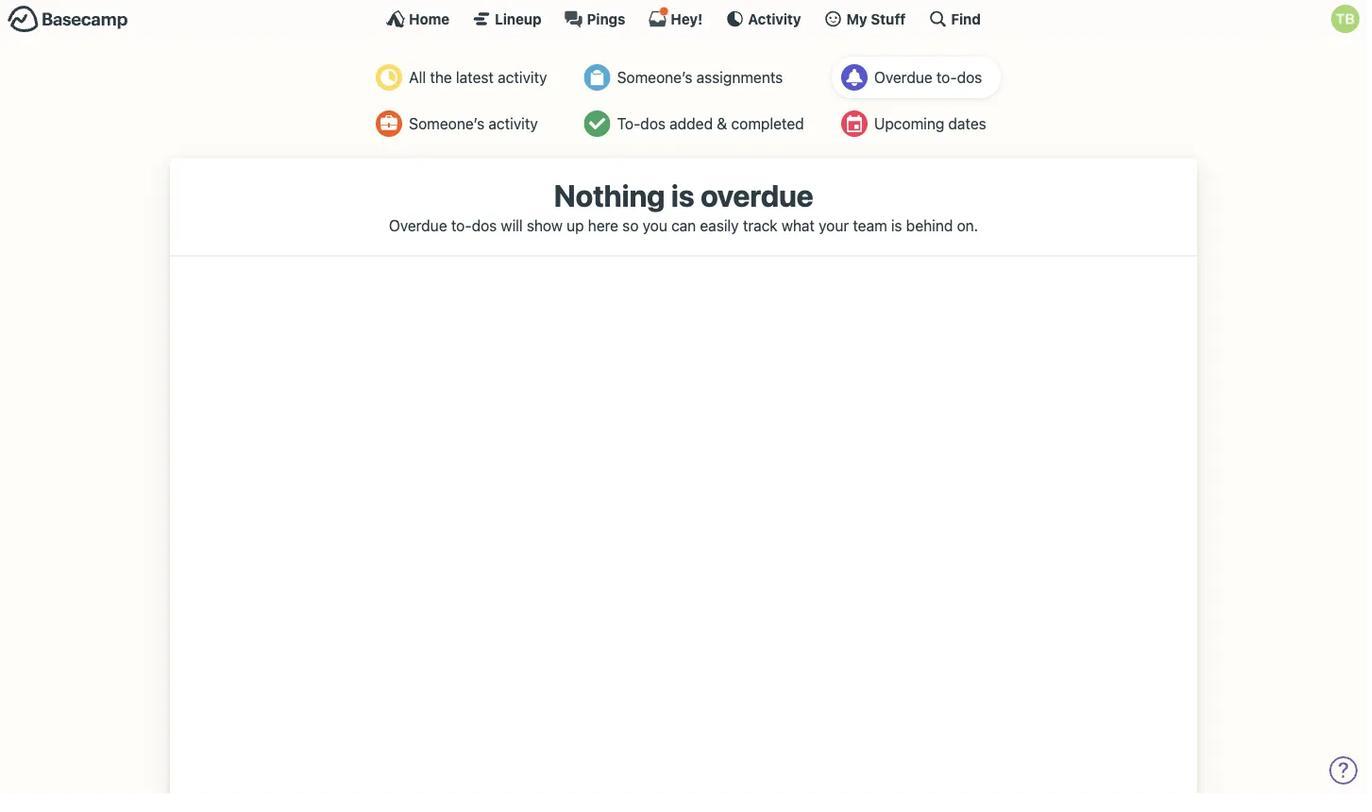 Task type: locate. For each thing, give the bounding box(es) containing it.
easily
[[700, 216, 739, 234]]

0 horizontal spatial someone's
[[409, 115, 485, 133]]

dos
[[957, 68, 983, 86], [641, 115, 666, 133], [472, 216, 497, 234]]

0 vertical spatial dos
[[957, 68, 983, 86]]

hey!
[[671, 10, 703, 27]]

activity right latest
[[498, 68, 547, 86]]

assignments
[[697, 68, 783, 86]]

activity inside all the latest activity link
[[498, 68, 547, 86]]

0 horizontal spatial overdue
[[389, 216, 447, 234]]

overdue
[[701, 178, 814, 213]]

someone's up to-
[[617, 68, 693, 86]]

0 horizontal spatial dos
[[472, 216, 497, 234]]

1 vertical spatial activity
[[489, 115, 538, 133]]

team
[[853, 216, 888, 234]]

lineup
[[495, 10, 542, 27]]

overdue up upcoming
[[875, 68, 933, 86]]

0 vertical spatial to-
[[937, 68, 957, 86]]

activity report image
[[376, 64, 403, 91]]

reports image
[[841, 64, 868, 91]]

track
[[743, 216, 778, 234]]

1 vertical spatial dos
[[641, 115, 666, 133]]

assignment image
[[584, 64, 611, 91]]

will
[[501, 216, 523, 234]]

is
[[671, 178, 695, 213], [892, 216, 903, 234]]

1 horizontal spatial dos
[[641, 115, 666, 133]]

on.
[[957, 216, 979, 234]]

to- up upcoming dates
[[937, 68, 957, 86]]

schedule image
[[841, 111, 868, 137]]

todo image
[[584, 111, 611, 137]]

is right team
[[892, 216, 903, 234]]

activity
[[498, 68, 547, 86], [489, 115, 538, 133]]

dos inside "link"
[[641, 115, 666, 133]]

dos left will
[[472, 216, 497, 234]]

someone's assignments
[[617, 68, 783, 86]]

is up can
[[671, 178, 695, 213]]

0 vertical spatial someone's
[[617, 68, 693, 86]]

switch accounts image
[[8, 5, 128, 34]]

someone's assignments link
[[575, 57, 819, 98]]

dos left "added"
[[641, 115, 666, 133]]

activity down all the latest activity
[[489, 115, 538, 133]]

what
[[782, 216, 815, 234]]

overdue left will
[[389, 216, 447, 234]]

to-
[[937, 68, 957, 86], [451, 216, 472, 234]]

1 vertical spatial to-
[[451, 216, 472, 234]]

nothing is overdue overdue to-dos will show up here so you can easily track what your team is behind on.
[[389, 178, 979, 234]]

someone's activity
[[409, 115, 538, 133]]

0 vertical spatial activity
[[498, 68, 547, 86]]

my stuff
[[847, 10, 906, 27]]

up
[[567, 216, 584, 234]]

your
[[819, 216, 849, 234]]

stuff
[[871, 10, 906, 27]]

nothing
[[554, 178, 665, 213]]

tim burton image
[[1332, 5, 1360, 33]]

1 horizontal spatial is
[[892, 216, 903, 234]]

1 vertical spatial overdue
[[389, 216, 447, 234]]

to- left will
[[451, 216, 472, 234]]

dos up the dates
[[957, 68, 983, 86]]

overdue
[[875, 68, 933, 86], [389, 216, 447, 234]]

1 vertical spatial is
[[892, 216, 903, 234]]

here
[[588, 216, 619, 234]]

home
[[409, 10, 450, 27]]

all the latest activity
[[409, 68, 547, 86]]

1 vertical spatial someone's
[[409, 115, 485, 133]]

main element
[[0, 0, 1368, 37]]

1 horizontal spatial someone's
[[617, 68, 693, 86]]

someone's
[[617, 68, 693, 86], [409, 115, 485, 133]]

overdue inside nothing is overdue overdue to-dos will show up here so you can easily track what your team is behind on.
[[389, 216, 447, 234]]

you
[[643, 216, 668, 234]]

pings button
[[564, 9, 626, 28]]

0 vertical spatial overdue
[[875, 68, 933, 86]]

2 vertical spatial dos
[[472, 216, 497, 234]]

activity inside someone's activity link
[[489, 115, 538, 133]]

to-dos added & completed
[[617, 115, 804, 133]]

activity link
[[726, 9, 802, 28]]

0 horizontal spatial is
[[671, 178, 695, 213]]

home link
[[386, 9, 450, 28]]

1 horizontal spatial to-
[[937, 68, 957, 86]]

0 horizontal spatial to-
[[451, 216, 472, 234]]

someone's down "the"
[[409, 115, 485, 133]]



Task type: describe. For each thing, give the bounding box(es) containing it.
hey! button
[[648, 7, 703, 28]]

all
[[409, 68, 426, 86]]

lineup link
[[472, 9, 542, 28]]

1 horizontal spatial overdue
[[875, 68, 933, 86]]

upcoming dates link
[[832, 103, 1001, 145]]

&
[[717, 115, 728, 133]]

find button
[[929, 9, 981, 28]]

to-
[[617, 115, 641, 133]]

the
[[430, 68, 452, 86]]

latest
[[456, 68, 494, 86]]

dates
[[949, 115, 987, 133]]

added
[[670, 115, 713, 133]]

someone's for someone's activity
[[409, 115, 485, 133]]

so
[[623, 216, 639, 234]]

someone's activity link
[[367, 103, 562, 145]]

upcoming
[[875, 115, 945, 133]]

to-dos added & completed link
[[575, 103, 819, 145]]

pings
[[587, 10, 626, 27]]

2 horizontal spatial dos
[[957, 68, 983, 86]]

completed
[[732, 115, 804, 133]]

someone's for someone's assignments
[[617, 68, 693, 86]]

my stuff button
[[824, 9, 906, 28]]

can
[[672, 216, 696, 234]]

all the latest activity link
[[367, 57, 562, 98]]

overdue to-dos link
[[832, 57, 1001, 98]]

show
[[527, 216, 563, 234]]

activity
[[748, 10, 802, 27]]

overdue to-dos
[[875, 68, 983, 86]]

behind
[[907, 216, 953, 234]]

dos inside nothing is overdue overdue to-dos will show up here so you can easily track what your team is behind on.
[[472, 216, 497, 234]]

find
[[952, 10, 981, 27]]

0 vertical spatial is
[[671, 178, 695, 213]]

to- inside nothing is overdue overdue to-dos will show up here so you can easily track what your team is behind on.
[[451, 216, 472, 234]]

person report image
[[376, 111, 403, 137]]

upcoming dates
[[875, 115, 987, 133]]

my
[[847, 10, 868, 27]]



Task type: vqa. For each thing, say whether or not it's contained in the screenshot.
My
yes



